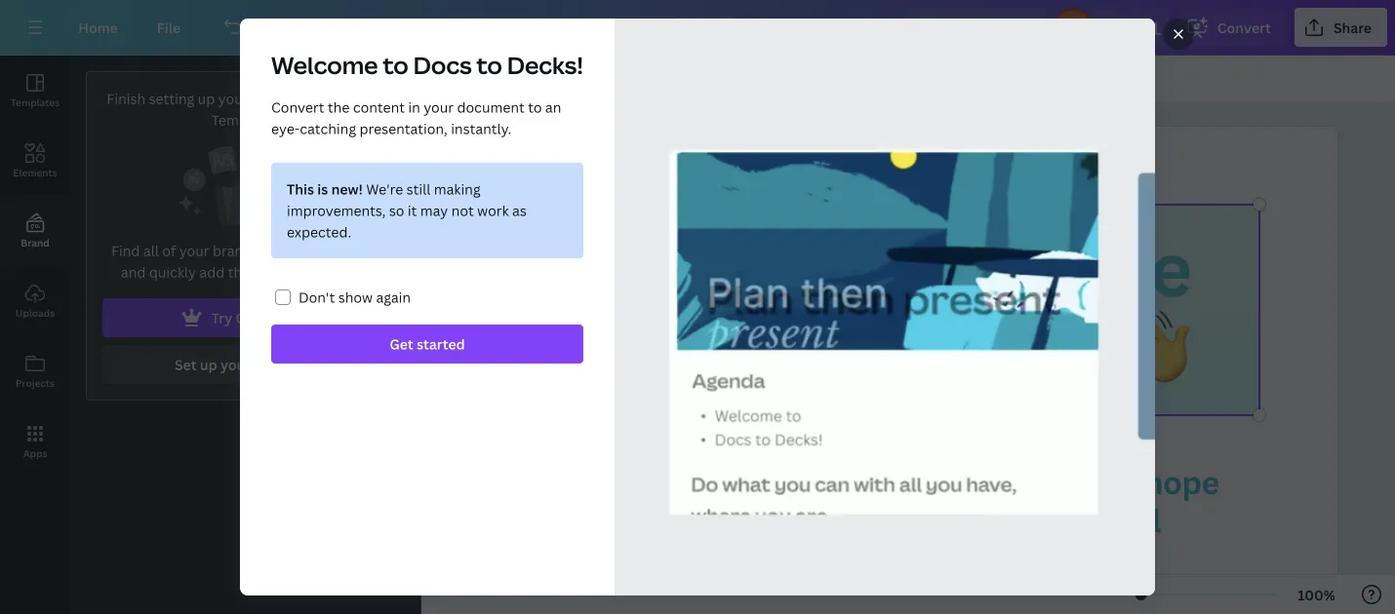 Task type: describe. For each thing, give the bounding box(es) containing it.
a
[[593, 217, 644, 319]]

welcome
[[874, 217, 1192, 319]]

improvements,
[[287, 202, 386, 220]]

elements
[[13, 166, 57, 179]]

we're for expected.
[[366, 180, 403, 199]]

design
[[467, 70, 511, 88]]

brand up the eye-
[[252, 89, 292, 108]]

brand
[[213, 242, 252, 260]]

we
[[1092, 461, 1137, 504]]

one
[[316, 242, 340, 260]]

docs for to
[[413, 49, 472, 81]]

convert for convert
[[1218, 18, 1271, 37]]

show
[[338, 288, 373, 307]]

enjoy
[[619, 499, 700, 541]]

welcome to docs to decks!
[[271, 49, 583, 81]]

quickly
[[149, 263, 196, 282]]

presentation,
[[360, 120, 448, 138]]

add
[[199, 263, 225, 282]]

brand button
[[0, 196, 70, 266]]

is
[[317, 180, 328, 199]]

started
[[417, 335, 465, 354]]

1 vertical spatial try canva pro button
[[102, 299, 388, 338]]

finish setting up your brand kit and brand templates
[[107, 89, 384, 129]]

kit inside set up your brand kit button
[[298, 356, 316, 374]]

content
[[353, 98, 405, 117]]

it
[[408, 202, 417, 220]]

to inside the convert the content in your document to an eye-catching presentation, instantly.
[[528, 98, 542, 117]]

welcome
[[271, 49, 378, 81]]

again
[[376, 288, 411, 307]]

in inside the convert the content in your document to an eye-catching presentation, instantly.
[[408, 98, 420, 117]]

finish
[[107, 89, 146, 108]]

hope
[[1144, 461, 1219, 504]]

edit design
[[437, 70, 511, 88]]

projects button
[[0, 337, 70, 407]]

try for the top try canva pro button
[[939, 18, 960, 37]]

have
[[870, 461, 941, 504]]

apps button
[[0, 407, 70, 477]]

making
[[434, 180, 481, 199]]

them
[[228, 263, 262, 282]]

get started button
[[271, 325, 584, 364]]

we're still making improvements, so it may not work as expected.
[[287, 180, 527, 242]]

document
[[457, 98, 525, 117]]

templates inside the finish setting up your brand kit and brand templates
[[211, 111, 279, 129]]

set
[[175, 356, 197, 374]]

get
[[390, 335, 414, 354]]

in inside find all of your brand assets in one place and quickly add them to your designs.
[[300, 242, 312, 260]]

documents.
[[557, 536, 732, 579]]

0 horizontal spatial you
[[557, 499, 612, 541]]

assets
[[255, 242, 297, 260]]

side panel tab list
[[0, 56, 70, 477]]

may
[[420, 202, 448, 220]]

set up your brand kit
[[175, 356, 316, 374]]

your right of at left
[[179, 242, 209, 260]]

all
[[143, 242, 159, 260]]

elements button
[[0, 126, 70, 196]]

don't
[[299, 288, 335, 307]]

this
[[287, 180, 314, 199]]

try for the bottom try canva pro button
[[211, 309, 232, 327]]

an
[[545, 98, 562, 117]]

hide image
[[421, 288, 433, 382]]

excited
[[718, 461, 826, 504]]

kit inside the finish setting up your brand kit and brand templates
[[295, 89, 313, 108]]

a warm welcome
[[593, 217, 1192, 319]]

pro for the bottom try canva pro button
[[280, 309, 303, 327]]

up inside button
[[200, 356, 217, 374]]

instantly.
[[451, 120, 512, 138]]

here!
[[1009, 461, 1085, 504]]

we're for enjoy
[[557, 461, 640, 504]]

main menu bar
[[0, 0, 1395, 56]]

new!
[[331, 180, 363, 199]]

1 horizontal spatial you
[[948, 461, 1003, 504]]

home link
[[62, 8, 133, 47]]



Task type: locate. For each thing, give the bounding box(es) containing it.
0 vertical spatial templates
[[11, 96, 60, 109]]

brand
[[252, 89, 292, 108], [344, 89, 384, 108], [21, 236, 49, 249], [254, 356, 294, 374]]

create
[[928, 499, 1021, 541]]

in up presentation,
[[408, 98, 420, 117]]

None text field
[[479, 127, 1338, 615]]

to
[[383, 49, 409, 81], [477, 49, 502, 81], [528, 98, 542, 117], [266, 263, 280, 282], [593, 295, 669, 397], [832, 461, 864, 504], [890, 499, 921, 541]]

1 horizontal spatial we're
[[557, 461, 640, 504]]

1 horizontal spatial docs
[[922, 295, 1100, 397]]

templates left catching
[[211, 111, 279, 129]]

1 vertical spatial kit
[[298, 356, 316, 374]]

this is new!
[[287, 180, 363, 199]]

try inside main menu bar
[[939, 18, 960, 37]]

get started
[[390, 335, 465, 354]]

0 horizontal spatial try
[[211, 309, 232, 327]]

0 vertical spatial we're
[[366, 180, 403, 199]]

docs
[[413, 49, 472, 81], [922, 295, 1100, 397]]

1 vertical spatial pro
[[280, 309, 303, 327]]

0 vertical spatial and
[[316, 89, 341, 108]]

designs.
[[317, 263, 370, 282]]

your
[[218, 89, 248, 108], [424, 98, 454, 117], [179, 242, 209, 260], [283, 263, 313, 282], [221, 356, 251, 374]]

try canva pro inside main menu bar
[[939, 18, 1030, 37]]

try
[[939, 18, 960, 37], [211, 309, 232, 327]]

catching
[[300, 120, 356, 138]]

try canva pro for the bottom try canva pro button
[[211, 309, 303, 327]]

brand right set
[[254, 356, 294, 374]]

kit
[[295, 89, 313, 108], [298, 356, 316, 374]]

don't show again
[[299, 288, 411, 307]]

apps
[[23, 447, 47, 460]]

0 horizontal spatial we're
[[366, 180, 403, 199]]

and inside the finish setting up your brand kit and brand templates
[[316, 89, 341, 108]]

0 horizontal spatial in
[[300, 242, 312, 260]]

very
[[647, 461, 712, 504]]

and inside find all of your brand assets in one place and quickly add them to your designs.
[[121, 263, 146, 282]]

warm
[[660, 217, 857, 319]]

brand up uploads 'button'
[[21, 236, 49, 249]]

1 horizontal spatial templates
[[211, 111, 279, 129]]

expected.
[[287, 223, 351, 242]]

up inside the finish setting up your brand kit and brand templates
[[198, 89, 215, 108]]

0 horizontal spatial docs
[[413, 49, 472, 81]]

canva inside we're very excited to have you here! we hope you enjoy using canva to create beautiful documents.
[[792, 499, 883, 541]]

none text field containing a warm welcome
[[479, 127, 1338, 615]]

decks!
[[507, 49, 583, 81]]

1 horizontal spatial convert
[[1218, 18, 1271, 37]]

kit down 'don't'
[[298, 356, 316, 374]]

you left "enjoy"
[[557, 499, 612, 541]]

your right set
[[221, 356, 251, 374]]

of
[[162, 242, 176, 260]]

1 vertical spatial and
[[121, 263, 146, 282]]

brand inside side panel tab list
[[21, 236, 49, 249]]

so
[[389, 202, 404, 220]]

edit design button
[[429, 63, 519, 95]]

beautiful
[[1028, 499, 1161, 541]]

we're inside 'we're still making improvements, so it may not work as expected.'
[[366, 180, 403, 199]]

your inside button
[[221, 356, 251, 374]]

convert for convert the content in your document to an eye-catching presentation, instantly.
[[271, 98, 324, 117]]

projects
[[16, 377, 55, 390]]

templates
[[11, 96, 60, 109], [211, 111, 279, 129]]

you
[[948, 461, 1003, 504], [557, 499, 612, 541]]

edit
[[437, 70, 464, 88]]

and up catching
[[316, 89, 341, 108]]

the
[[328, 98, 350, 117]]

we're left very
[[557, 461, 640, 504]]

1 vertical spatial try
[[211, 309, 232, 327]]

1 vertical spatial we're
[[557, 461, 640, 504]]

0 horizontal spatial convert
[[271, 98, 324, 117]]

pro inside main menu bar
[[1008, 18, 1030, 37]]

uploads button
[[0, 266, 70, 337]]

canva inside main menu bar
[[963, 18, 1004, 37]]

docs for canva
[[922, 295, 1100, 397]]

home
[[78, 18, 118, 37]]

convert
[[1218, 18, 1271, 37], [271, 98, 324, 117]]

up right set
[[200, 356, 217, 374]]

convert button
[[1179, 8, 1287, 47]]

try canva pro for the top try canva pro button
[[939, 18, 1030, 37]]

up
[[198, 89, 215, 108], [200, 356, 217, 374]]

0 vertical spatial convert
[[1218, 18, 1271, 37]]

1 horizontal spatial pro
[[1008, 18, 1030, 37]]

as
[[512, 202, 527, 220]]

up right setting
[[198, 89, 215, 108]]

using
[[707, 499, 785, 541]]

0 vertical spatial try
[[939, 18, 960, 37]]

convert inside convert button
[[1218, 18, 1271, 37]]

in left one
[[300, 242, 312, 260]]

work
[[477, 202, 509, 220]]

canva
[[963, 18, 1004, 37], [685, 295, 906, 397], [236, 309, 277, 327], [792, 499, 883, 541]]

eye-
[[271, 120, 300, 138]]

0 vertical spatial in
[[408, 98, 420, 117]]

templates button
[[0, 56, 70, 126]]

templates inside button
[[11, 96, 60, 109]]

Design title text field
[[724, 8, 898, 47]]

1 horizontal spatial try
[[939, 18, 960, 37]]

your inside the convert the content in your document to an eye-catching presentation, instantly.
[[424, 98, 454, 117]]

your inside the finish setting up your brand kit and brand templates
[[218, 89, 248, 108]]

0 horizontal spatial and
[[121, 263, 146, 282]]

0 horizontal spatial try canva pro
[[211, 309, 303, 327]]

0 vertical spatial try canva pro button
[[906, 8, 1046, 47]]

1 vertical spatial up
[[200, 356, 217, 374]]

your down edit
[[424, 98, 454, 117]]

not
[[452, 202, 474, 220]]

we're very excited to have you here! we hope you enjoy using canva to create beautiful documents.
[[557, 461, 1226, 579]]

we're up so
[[366, 180, 403, 199]]

0 vertical spatial kit
[[295, 89, 313, 108]]

0 vertical spatial pro
[[1008, 18, 1030, 37]]

1 vertical spatial try canva pro
[[211, 309, 303, 327]]

you right have
[[948, 461, 1003, 504]]

find all of your brand assets in one place and quickly add them to your designs.
[[111, 242, 380, 282]]

pro for the top try canva pro button
[[1008, 18, 1030, 37]]

0 vertical spatial docs
[[413, 49, 472, 81]]

try canva pro button
[[906, 8, 1046, 47], [102, 299, 388, 338]]

0 vertical spatial up
[[198, 89, 215, 108]]

1 vertical spatial docs
[[922, 295, 1100, 397]]

in
[[408, 98, 420, 117], [300, 242, 312, 260]]

convert the content in your document to an eye-catching presentation, instantly.
[[271, 98, 562, 138]]

1 horizontal spatial try canva pro
[[939, 18, 1030, 37]]

1 horizontal spatial try canva pro button
[[906, 8, 1046, 47]]

1 vertical spatial templates
[[211, 111, 279, 129]]

your right setting
[[218, 89, 248, 108]]

1 horizontal spatial in
[[408, 98, 420, 117]]

0 horizontal spatial try canva pro button
[[102, 299, 388, 338]]

setting
[[149, 89, 194, 108]]

we're
[[366, 180, 403, 199], [557, 461, 640, 504]]

0 vertical spatial try canva pro
[[939, 18, 1030, 37]]

place
[[344, 242, 380, 260]]

and down find
[[121, 263, 146, 282]]

templates up the elements button
[[11, 96, 60, 109]]

your down assets
[[283, 263, 313, 282]]

convert inside the convert the content in your document to an eye-catching presentation, instantly.
[[271, 98, 324, 117]]

1 horizontal spatial and
[[316, 89, 341, 108]]

still
[[407, 180, 431, 199]]

set up your brand kit button
[[102, 345, 388, 384]]

0 horizontal spatial templates
[[11, 96, 60, 109]]

kit up the eye-
[[295, 89, 313, 108]]

brand up catching
[[344, 89, 384, 108]]

find
[[111, 242, 140, 260]]

uploads
[[15, 306, 55, 320]]

try canva pro
[[939, 18, 1030, 37], [211, 309, 303, 327]]

1 vertical spatial convert
[[271, 98, 324, 117]]

0 horizontal spatial pro
[[280, 309, 303, 327]]

to canva docs 👋
[[593, 295, 1189, 397]]

1 vertical spatial in
[[300, 242, 312, 260]]

we're inside we're very excited to have you here! we hope you enjoy using canva to create beautiful documents.
[[557, 461, 640, 504]]

to inside find all of your brand assets in one place and quickly add them to your designs.
[[266, 263, 280, 282]]

👋
[[1116, 295, 1189, 397]]

pro
[[1008, 18, 1030, 37], [280, 309, 303, 327]]

and
[[316, 89, 341, 108], [121, 263, 146, 282]]



Task type: vqa. For each thing, say whether or not it's contained in the screenshot.
We're to the top
yes



